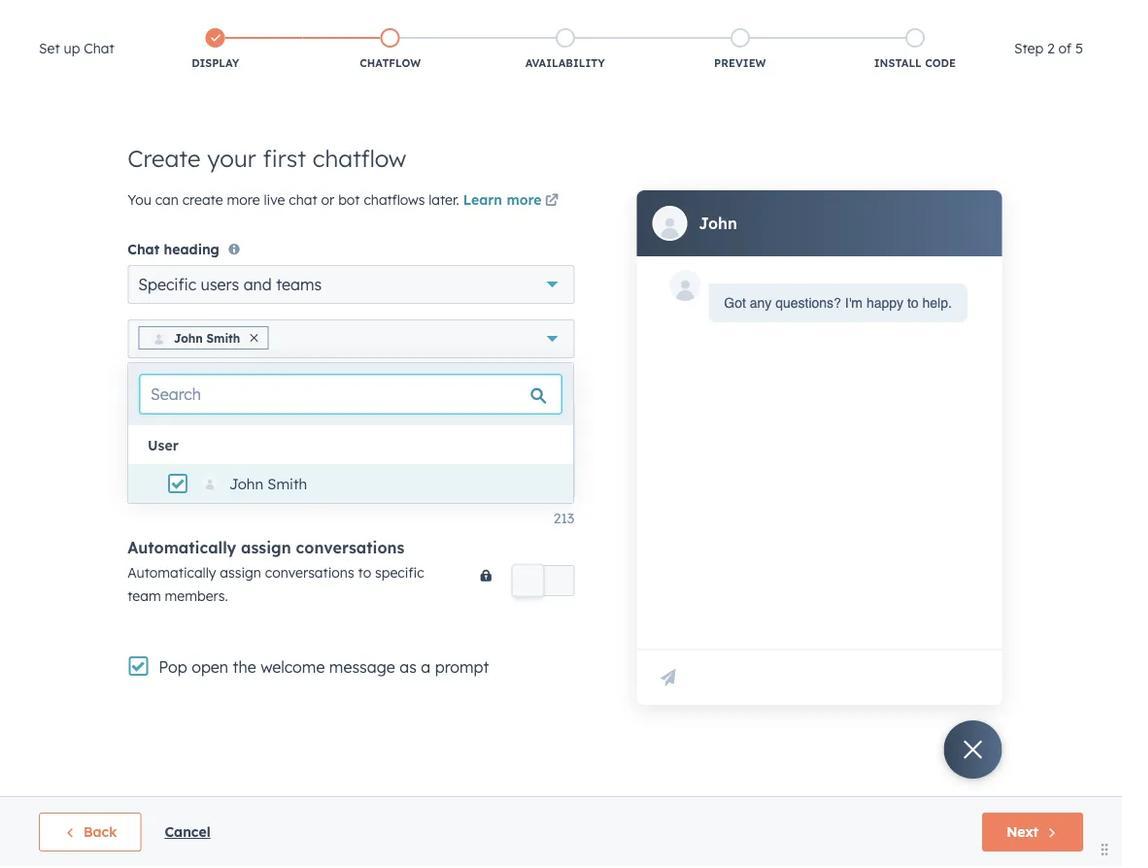 Task type: locate. For each thing, give the bounding box(es) containing it.
0 vertical spatial john
[[699, 214, 738, 233]]

0 horizontal spatial welcome
[[182, 378, 241, 395]]

write
[[128, 378, 164, 395]]

chatflow list item
[[303, 24, 478, 75]]

user
[[148, 437, 179, 454]]

john smith left close icon
[[174, 331, 240, 345]]

message down close icon
[[245, 378, 306, 395]]

step 2 of 5
[[1015, 40, 1084, 57]]

menu item
[[873, 0, 910, 31]]

conversations
[[296, 539, 405, 558], [265, 565, 354, 582]]

0 horizontal spatial to
[[358, 565, 371, 582]]

more left live
[[227, 191, 260, 208]]

teams
[[276, 275, 322, 294]]

1 more from the left
[[227, 191, 260, 208]]

1 vertical spatial message
[[329, 658, 395, 678]]

0 horizontal spatial a
[[169, 378, 177, 395]]

welcome right write
[[182, 378, 241, 395]]

2 automatically from the top
[[128, 565, 216, 582]]

users
[[201, 275, 239, 294]]

message
[[245, 378, 306, 395], [329, 658, 395, 678]]

1 horizontal spatial smith
[[268, 475, 307, 494]]

got any questions? i'm happy to help.
[[724, 295, 952, 311]]

prompt
[[435, 658, 489, 678]]

smith up automatically assign conversations automatically assign conversations to specific team members.
[[268, 475, 307, 494]]

2 link opens in a new window image from the top
[[545, 195, 559, 208]]

0 horizontal spatial smith
[[206, 331, 240, 345]]

1 horizontal spatial chat
[[128, 241, 160, 258]]

2 more from the left
[[507, 191, 542, 208]]

0 horizontal spatial message
[[245, 378, 306, 395]]

1 horizontal spatial message
[[329, 658, 395, 678]]

step
[[1015, 40, 1044, 57]]

user button
[[128, 430, 198, 462]]

0 vertical spatial chat
[[84, 40, 114, 57]]

create your first chatflow
[[128, 144, 406, 173]]

upgrade menu
[[684, 0, 1099, 31]]

more
[[227, 191, 260, 208], [507, 191, 542, 208]]

2 horizontal spatial john
[[699, 214, 738, 233]]

1 vertical spatial automatically
[[128, 565, 216, 582]]

0 vertical spatial john smith
[[174, 331, 240, 345]]

0 horizontal spatial more
[[227, 191, 260, 208]]

chat
[[289, 191, 317, 208]]

message left as at the left of page
[[329, 658, 395, 678]]

to left the help.
[[908, 295, 919, 311]]

0 horizontal spatial john
[[174, 331, 203, 345]]

cancel
[[165, 824, 211, 841]]

1 horizontal spatial more
[[507, 191, 542, 208]]

help.
[[923, 295, 952, 311]]

1 horizontal spatial john
[[229, 475, 264, 494]]

5
[[1076, 40, 1084, 57]]

john smith button
[[128, 320, 575, 359]]

1 vertical spatial john
[[174, 331, 203, 345]]

john up got
[[699, 214, 738, 233]]

pop
[[159, 658, 187, 678]]

specific users and teams button
[[128, 265, 575, 304]]

Search search field
[[140, 375, 562, 414]]

a
[[169, 378, 177, 395], [421, 658, 431, 678]]

1 vertical spatial to
[[358, 565, 371, 582]]

to
[[908, 295, 919, 311], [358, 565, 371, 582]]

1 vertical spatial chat
[[128, 241, 160, 258]]

to left "specific"
[[358, 565, 371, 582]]

automatically
[[128, 539, 236, 558], [128, 565, 216, 582]]

conversations up "specific"
[[296, 539, 405, 558]]

Search HubSpot search field
[[849, 41, 1088, 74]]

install code
[[875, 56, 956, 70]]

assign
[[241, 539, 291, 558], [220, 565, 261, 582]]

conversations left "specific"
[[265, 565, 354, 582]]

john smith up automatically assign conversations automatically assign conversations to specific team members.
[[229, 475, 307, 494]]

1 vertical spatial welcome
[[261, 658, 325, 678]]

john up write a welcome message
[[174, 331, 203, 345]]

smith
[[206, 331, 240, 345], [268, 475, 307, 494]]

open
[[192, 658, 228, 678]]

john
[[699, 214, 738, 233], [174, 331, 203, 345], [229, 475, 264, 494]]

back
[[84, 824, 117, 841]]

1 vertical spatial conversations
[[265, 565, 354, 582]]

a right as at the left of page
[[421, 658, 431, 678]]

preview list item
[[653, 24, 828, 75]]

specific users and teams
[[138, 275, 322, 294]]

your
[[207, 144, 256, 173]]

settings image
[[915, 8, 933, 26]]

preview
[[714, 56, 766, 70]]

Write a welcome message text field
[[128, 403, 575, 500]]

automatically assign conversations automatically assign conversations to specific team members.
[[128, 539, 424, 605]]

1 vertical spatial smith
[[268, 475, 307, 494]]

link opens in a new window image
[[545, 190, 559, 213], [545, 195, 559, 208]]

list containing display
[[128, 24, 1003, 75]]

link opens in a new window image inside learn more link
[[545, 195, 559, 208]]

2 vertical spatial john
[[229, 475, 264, 494]]

or
[[321, 191, 335, 208]]

chat up specific
[[128, 241, 160, 258]]

1 horizontal spatial a
[[421, 658, 431, 678]]

next
[[1007, 824, 1039, 841]]

smith left close icon
[[206, 331, 240, 345]]

of
[[1059, 40, 1072, 57]]

a right write
[[169, 378, 177, 395]]

chat
[[84, 40, 114, 57], [128, 241, 160, 258]]

upgrade link
[[686, 0, 786, 31]]

bot
[[338, 191, 360, 208]]

john up automatically assign conversations automatically assign conversations to specific team members.
[[229, 475, 264, 494]]

0 vertical spatial smith
[[206, 331, 240, 345]]

welcome
[[182, 378, 241, 395], [261, 658, 325, 678]]

you
[[128, 191, 151, 208]]

0 vertical spatial assign
[[241, 539, 291, 558]]

welcome right the
[[261, 658, 325, 678]]

0 horizontal spatial chat
[[84, 40, 114, 57]]

more right learn
[[507, 191, 542, 208]]

display completed list item
[[128, 24, 303, 75]]

search image
[[1082, 51, 1095, 64]]

0 vertical spatial automatically
[[128, 539, 236, 558]]

to inside automatically assign conversations automatically assign conversations to specific team members.
[[358, 565, 371, 582]]

john smith
[[174, 331, 240, 345], [229, 475, 307, 494]]

0 vertical spatial to
[[908, 295, 919, 311]]

list
[[128, 24, 1003, 75]]

1 vertical spatial a
[[421, 658, 431, 678]]

availability list item
[[478, 24, 653, 75]]

i'm
[[845, 295, 863, 311]]

smith inside dropdown button
[[206, 331, 240, 345]]

chat right up
[[84, 40, 114, 57]]

and
[[244, 275, 272, 294]]

agent says: got any questions? i'm happy to help. element
[[724, 292, 952, 315]]



Task type: describe. For each thing, give the bounding box(es) containing it.
install code list item
[[828, 24, 1003, 75]]

next button
[[983, 814, 1084, 852]]

set up chat heading
[[39, 37, 114, 60]]

learn more
[[463, 191, 542, 208]]

2
[[1048, 40, 1055, 57]]

code
[[925, 56, 956, 70]]

chatflows
[[364, 191, 425, 208]]

chatflow
[[313, 144, 406, 173]]

close image
[[250, 334, 258, 342]]

questions?
[[776, 295, 842, 311]]

settings link
[[912, 5, 936, 26]]

search button
[[1072, 41, 1105, 74]]

1 horizontal spatial welcome
[[261, 658, 325, 678]]

back button
[[39, 814, 141, 852]]

team
[[128, 588, 161, 605]]

members.
[[165, 588, 228, 605]]

happy
[[867, 295, 904, 311]]

john inside dropdown button
[[174, 331, 203, 345]]

display
[[192, 56, 239, 70]]

213
[[554, 510, 575, 527]]

pop open the welcome message as a prompt
[[159, 658, 489, 678]]

1 horizontal spatial to
[[908, 295, 919, 311]]

1 link opens in a new window image from the top
[[545, 190, 559, 213]]

0 vertical spatial a
[[169, 378, 177, 395]]

can
[[155, 191, 179, 208]]

as
[[400, 658, 417, 678]]

chat inside set up chat heading
[[84, 40, 114, 57]]

you can create more live chat or bot chatflows later.
[[128, 191, 463, 208]]

later.
[[429, 191, 460, 208]]

heading
[[164, 241, 220, 258]]

upgrade
[[719, 9, 774, 25]]

set up chat
[[39, 40, 114, 57]]

first
[[263, 144, 306, 173]]

learn
[[463, 191, 503, 208]]

john smith inside dropdown button
[[174, 331, 240, 345]]

specific
[[375, 565, 424, 582]]

chat heading
[[128, 241, 220, 258]]

any
[[750, 295, 772, 311]]

the
[[233, 658, 256, 678]]

up
[[64, 40, 80, 57]]

install
[[875, 56, 922, 70]]

1 automatically from the top
[[128, 539, 236, 558]]

set
[[39, 40, 60, 57]]

create
[[128, 144, 201, 173]]

create
[[182, 191, 223, 208]]

0 vertical spatial conversations
[[296, 539, 405, 558]]

1 vertical spatial john smith
[[229, 475, 307, 494]]

availability
[[526, 56, 605, 70]]

specific
[[138, 275, 196, 294]]

live
[[264, 191, 285, 208]]

learn more link
[[463, 190, 562, 213]]

write a welcome message
[[128, 378, 306, 395]]

0 vertical spatial message
[[245, 378, 306, 395]]

cancel button
[[165, 821, 211, 845]]

0 vertical spatial welcome
[[182, 378, 241, 395]]

1 vertical spatial assign
[[220, 565, 261, 582]]

chatflow
[[360, 56, 421, 70]]

got
[[724, 295, 746, 311]]



Task type: vqa. For each thing, say whether or not it's contained in the screenshot.
welcome to the left
yes



